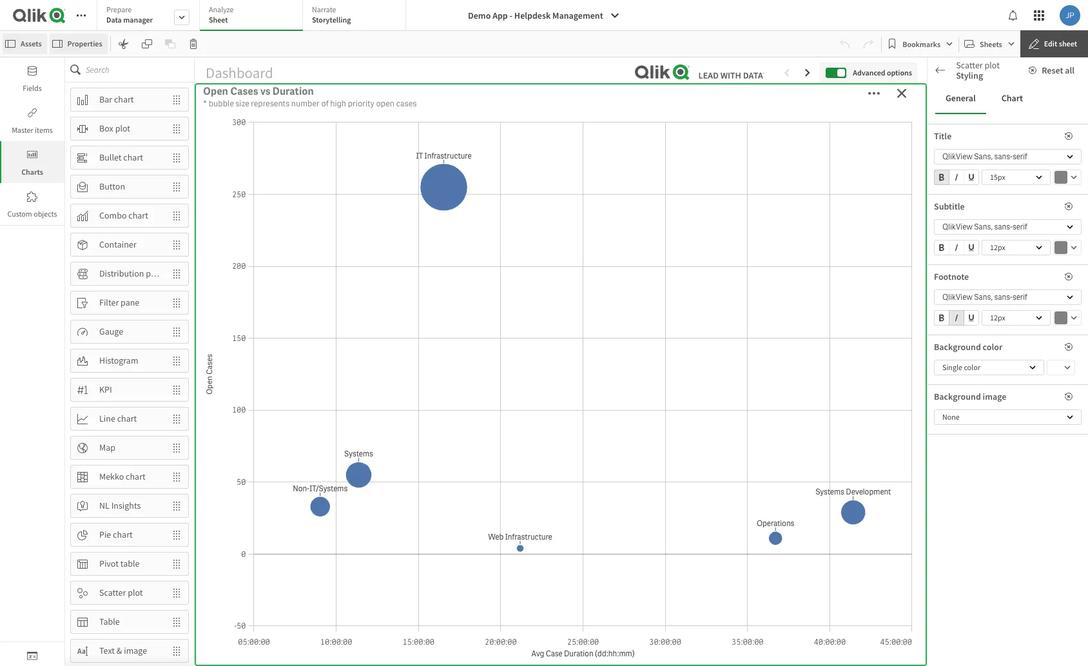 Task type: describe. For each thing, give the bounding box(es) containing it.
0 vertical spatial image
[[983, 391, 1007, 403]]

cases inside low priority cases 203
[[833, 91, 886, 118]]

edit
[[1045, 39, 1058, 48]]

high
[[234, 91, 276, 118]]

to right 'object'
[[1026, 267, 1032, 277]]

footnote
[[935, 271, 970, 283]]

manager
[[123, 15, 153, 25]]

chart for chart suggestions
[[958, 70, 979, 82]]

all
[[1066, 65, 1075, 76]]

bullet chart
[[99, 152, 143, 163]]

time
[[337, 444, 360, 457]]

the
[[993, 267, 1003, 277]]

add
[[979, 267, 991, 277]]

box
[[99, 123, 113, 134]]

filter pane
[[99, 297, 140, 308]]

move image for line chart
[[165, 408, 188, 430]]

fields button
[[0, 57, 65, 99]]

move image for nl insights
[[165, 495, 188, 517]]

kpi
[[99, 384, 112, 395]]

variables image
[[27, 651, 37, 661]]

move image for combo chart
[[165, 205, 188, 227]]

button
[[99, 181, 125, 192]]

serif for title
[[1013, 152, 1028, 162]]

object
[[1005, 267, 1024, 277]]

cut image
[[118, 39, 129, 49]]

background image
[[935, 391, 1007, 403]]

color for background color
[[983, 341, 1003, 353]]

sans, for title
[[975, 152, 993, 162]]

bookmarks
[[903, 39, 941, 49]]

if
[[935, 267, 939, 277]]

reset
[[1042, 65, 1064, 76]]

table
[[99, 616, 120, 628]]

qlikview for subtitle
[[943, 222, 973, 232]]

app
[[493, 10, 508, 21]]

nl insights
[[99, 500, 141, 512]]

pane
[[121, 297, 140, 308]]

delete image
[[188, 39, 198, 49]]

sheet
[[1060, 39, 1078, 48]]

container
[[99, 239, 137, 250]]

triangle bottom image
[[928, 201, 945, 207]]

qlikview sans, sans-serif for subtitle
[[943, 222, 1028, 232]]

move image for pivot table
[[165, 553, 188, 575]]

qlikview sans, sans-serif for footnote
[[943, 292, 1028, 303]]

advanced
[[854, 68, 886, 77]]

bookmarks button
[[885, 34, 957, 54]]

cases inside medium priority cases 142
[[608, 91, 661, 118]]

single
[[943, 363, 963, 372]]

1 horizontal spatial you
[[981, 277, 993, 286]]

priority for 203
[[763, 91, 829, 118]]

need
[[994, 277, 1010, 286]]

assets
[[21, 39, 42, 48]]

demo app - helpdesk management button
[[461, 5, 628, 26]]

navigation
[[935, 367, 975, 379]]

helpdesk
[[515, 10, 551, 21]]

medium priority cases 142
[[461, 91, 661, 169]]

move image for box plot
[[165, 118, 188, 140]]

qlikview sans, sans-serif button for subtitle
[[935, 219, 1082, 235]]

open for open cases by priority type
[[504, 178, 529, 191]]

histogram
[[99, 355, 138, 366]]

1 vertical spatial image
[[124, 645, 147, 657]]

object image
[[27, 150, 37, 160]]

move image for mekko chart
[[165, 466, 188, 488]]

high priority cases 72
[[234, 91, 404, 169]]

vs
[[260, 85, 271, 98]]

sheets button
[[962, 34, 1018, 54]]

open cases by priority type
[[504, 178, 634, 191]]

master items button
[[0, 99, 65, 141]]

72
[[296, 118, 343, 169]]

0 horizontal spatial state
[[935, 222, 954, 234]]

move image for map
[[165, 437, 188, 459]]

mekko chart
[[99, 471, 146, 483]]

plot for box plot
[[115, 123, 130, 134]]

203
[[768, 118, 838, 169]]

alternate states
[[945, 199, 1003, 210]]

serif for footnote
[[1013, 292, 1028, 303]]

reset all
[[1042, 65, 1075, 76]]

chart for combo chart
[[129, 210, 148, 221]]

priority for 142
[[538, 91, 604, 118]]

cases inside open cases vs duration * bubble size represents number of high priority open cases
[[230, 85, 258, 98]]

tab list containing prepare
[[97, 0, 411, 32]]

single color
[[943, 363, 981, 372]]

plot for distribution plot
[[146, 268, 161, 279]]

gauge
[[99, 326, 123, 337]]

tab list containing general
[[936, 83, 1081, 114]]

bubble size
[[935, 404, 978, 416]]

priority
[[348, 98, 375, 109]]

data
[[106, 15, 122, 25]]

sans, for subtitle
[[975, 222, 993, 232]]

group for subtitle
[[935, 240, 980, 258]]

open for open & resolved cases over time
[[201, 444, 226, 457]]

options
[[888, 68, 913, 77]]

open cases vs duration * bubble size represents number of high priority open cases
[[203, 85, 417, 109]]

reset all button
[[1022, 60, 1086, 81]]

move image for container
[[165, 234, 188, 256]]

open for open cases vs duration * bubble size represents number of high priority open cases
[[203, 85, 228, 98]]

move image for scatter plot
[[165, 582, 188, 604]]

visualizations,
[[935, 277, 980, 286]]

edit sheet
[[1045, 39, 1078, 48]]

12px button
[[982, 240, 1051, 255]]

box plot
[[99, 123, 130, 134]]

nl
[[99, 500, 110, 512]]

number
[[291, 98, 320, 109]]

move image for gauge
[[165, 321, 188, 343]]

serif for subtitle
[[1013, 222, 1028, 232]]

background color
[[935, 341, 1003, 353]]

move image for pie chart
[[165, 524, 188, 546]]

appearance
[[935, 150, 979, 162]]

analyze sheet
[[209, 5, 234, 25]]

bar
[[99, 94, 112, 105]]

sans, for footnote
[[975, 292, 993, 303]]

advanced options
[[854, 68, 913, 77]]

to left add
[[971, 267, 977, 277]]

sheets
[[981, 39, 1003, 49]]

next sheet: performance image
[[803, 68, 814, 78]]

to right set
[[1048, 277, 1055, 286]]

medium
[[461, 91, 534, 118]]

move image for table
[[165, 611, 188, 633]]

alternate
[[945, 199, 980, 210]]

general inside button
[[946, 92, 976, 104]]

single color button
[[935, 360, 1045, 375]]

distribution
[[99, 268, 144, 279]]

chart for bullet chart
[[123, 152, 143, 163]]

triangle right image
[[928, 177, 945, 183]]

assets button
[[3, 34, 47, 54]]

background for background image
[[935, 391, 982, 403]]

scatter for scatter plot styling
[[957, 59, 984, 71]]

move image for filter pane
[[165, 292, 188, 314]]

none
[[943, 412, 960, 422]]

move image for bar chart
[[165, 89, 188, 111]]



Task type: vqa. For each thing, say whether or not it's contained in the screenshot.


Task type: locate. For each thing, give the bounding box(es) containing it.
properties button
[[49, 34, 107, 54]]

7 move image from the top
[[165, 379, 188, 401]]

1 vertical spatial group
[[935, 240, 980, 258]]

prepare
[[106, 5, 132, 14]]

storytelling
[[312, 15, 351, 25]]

cases
[[396, 98, 417, 109]]

database image
[[27, 66, 37, 76]]

0 horizontal spatial size
[[236, 98, 249, 109]]

1 qlikview from the top
[[943, 152, 973, 162]]

3 group from the top
[[935, 310, 980, 328]]

analyze
[[209, 5, 234, 14]]

chart for line chart
[[117, 413, 137, 425]]

you right if
[[940, 267, 952, 277]]

qlikview sans, sans-serif button
[[935, 149, 1082, 164]]

qlikview sans, sans-serif
[[943, 152, 1028, 162], [943, 222, 1028, 232], [943, 292, 1028, 303]]

2 qlikview sans, sans-serif button from the top
[[935, 290, 1082, 305]]

move image right table
[[165, 553, 188, 575]]

1 horizontal spatial size
[[963, 404, 978, 416]]

1 horizontal spatial tab list
[[936, 83, 1081, 114]]

image
[[983, 391, 1007, 403], [124, 645, 147, 657]]

move image for histogram
[[165, 350, 188, 372]]

qlikview down subtitle
[[943, 222, 973, 232]]

3 serif from the top
[[1013, 292, 1028, 303]]

styling up single color
[[960, 338, 987, 350]]

serif up 12px popup button
[[1013, 222, 1028, 232]]

2 vertical spatial sans-
[[995, 292, 1013, 303]]

qlikview sans, sans-serif up presentation
[[943, 292, 1028, 303]]

2 background from the top
[[935, 391, 982, 403]]

chart down suggestions
[[1002, 92, 1024, 104]]

0 vertical spatial qlikview sans, sans-serif button
[[935, 219, 1082, 235]]

12px for footnote
[[991, 313, 1006, 323]]

application containing 72
[[0, 0, 1089, 666]]

open & resolved cases over time
[[201, 444, 360, 457]]

styling inside scatter plot styling
[[957, 70, 984, 81]]

sans- up "15px"
[[995, 152, 1013, 162]]

demo
[[468, 10, 491, 21]]

styling up general button
[[957, 70, 984, 81]]

4 move image from the top
[[165, 205, 188, 227]]

duration
[[273, 85, 314, 98]]

2 vertical spatial sans,
[[975, 292, 993, 303]]

0 vertical spatial qlikview sans, sans-serif
[[943, 152, 1028, 162]]

represents
[[251, 98, 290, 109]]

color inside dropdown button
[[965, 363, 981, 372]]

9 move image from the top
[[165, 437, 188, 459]]

10 move image from the top
[[165, 466, 188, 488]]

chart right mekko
[[126, 471, 146, 483]]

12px down if you want to add the object to master visualizations, you need to set state to <inherited>.
[[991, 313, 1006, 323]]

map
[[99, 442, 115, 454]]

2 sans- from the top
[[995, 222, 1013, 232]]

2 group from the top
[[935, 240, 980, 258]]

2 qlikview sans, sans-serif from the top
[[943, 222, 1028, 232]]

triangle bottom image
[[928, 309, 945, 315]]

1 vertical spatial color
[[965, 363, 981, 372]]

group up want
[[935, 240, 980, 258]]

group for footnote
[[935, 310, 980, 328]]

plot inside scatter plot styling
[[985, 59, 1000, 71]]

want
[[953, 267, 969, 277]]

0 horizontal spatial chart
[[958, 70, 979, 82]]

3 sans- from the top
[[995, 292, 1013, 303]]

chart for chart
[[1002, 92, 1024, 104]]

1 vertical spatial styling
[[960, 338, 987, 350]]

chart up general button
[[958, 70, 979, 82]]

1 vertical spatial 12px
[[991, 313, 1006, 323]]

open left high
[[203, 85, 228, 98]]

qlikview sans, sans-serif for title
[[943, 152, 1028, 162]]

12 move image from the top
[[165, 640, 188, 662]]

priority inside low priority cases 203
[[763, 91, 829, 118]]

0 vertical spatial tab list
[[97, 0, 411, 32]]

master items
[[12, 125, 53, 135]]

move image right button
[[165, 176, 188, 198]]

sans- down need
[[995, 292, 1013, 303]]

navigation off
[[935, 367, 975, 393]]

pivot
[[99, 558, 119, 570]]

of
[[322, 98, 329, 109]]

filter
[[99, 297, 119, 308]]

color right single
[[965, 363, 981, 372]]

to left set
[[1011, 277, 1018, 286]]

chart for pie chart
[[113, 529, 133, 541]]

1 vertical spatial open
[[504, 178, 529, 191]]

state right set
[[1030, 277, 1047, 286]]

0 vertical spatial background
[[935, 341, 982, 353]]

insights
[[111, 500, 141, 512]]

1 vertical spatial tab list
[[936, 83, 1081, 114]]

scatter for scatter plot
[[99, 587, 126, 599]]

move image
[[165, 118, 188, 140], [165, 147, 188, 169], [165, 176, 188, 198], [165, 205, 188, 227], [165, 495, 188, 517], [165, 524, 188, 546], [165, 553, 188, 575], [165, 582, 188, 604]]

sans, up "15px"
[[975, 152, 993, 162]]

1 horizontal spatial image
[[983, 391, 1007, 403]]

state down subtitle
[[935, 222, 954, 234]]

objects
[[34, 209, 57, 219]]

& for resolved
[[228, 444, 236, 457]]

priority inside medium priority cases 142
[[538, 91, 604, 118]]

plot right 'distribution'
[[146, 268, 161, 279]]

chart right line
[[117, 413, 137, 425]]

0 vertical spatial serif
[[1013, 152, 1028, 162]]

scatter inside scatter plot styling
[[957, 59, 984, 71]]

image up none popup button
[[983, 391, 1007, 403]]

scatter plot
[[99, 587, 143, 599]]

move image right "pie chart"
[[165, 524, 188, 546]]

sans-
[[995, 152, 1013, 162], [995, 222, 1013, 232], [995, 292, 1013, 303]]

1 serif from the top
[[1013, 152, 1028, 162]]

0 vertical spatial group
[[935, 170, 980, 188]]

1 vertical spatial chart
[[1002, 92, 1024, 104]]

0 vertical spatial general
[[946, 92, 976, 104]]

12px button
[[982, 310, 1051, 326]]

2 move image from the top
[[165, 234, 188, 256]]

qlikview inside qlikview sans, sans-serif popup button
[[943, 152, 973, 162]]

1 vertical spatial state
[[1030, 277, 1047, 286]]

qlikview for footnote
[[943, 292, 973, 303]]

chart inside button
[[1002, 92, 1024, 104]]

0 vertical spatial &
[[228, 444, 236, 457]]

size right bubble
[[236, 98, 249, 109]]

1 move image from the top
[[165, 89, 188, 111]]

open left resolved
[[201, 444, 226, 457]]

11 move image from the top
[[165, 611, 188, 633]]

sans, up presentation
[[975, 292, 993, 303]]

move image right combo chart
[[165, 205, 188, 227]]

-
[[510, 10, 513, 21]]

0 vertical spatial open
[[203, 85, 228, 98]]

2 sans, from the top
[[975, 222, 993, 232]]

copy image
[[142, 39, 152, 49]]

2 vertical spatial qlikview sans, sans-serif
[[943, 292, 1028, 303]]

sans, inside popup button
[[975, 152, 993, 162]]

bar chart
[[99, 94, 134, 105]]

chart right bullet
[[123, 152, 143, 163]]

2 12px from the top
[[991, 313, 1006, 323]]

sans- up 12px popup button
[[995, 222, 1013, 232]]

qlikview sans, sans-serif button for footnote
[[935, 290, 1082, 305]]

move image for bullet chart
[[165, 147, 188, 169]]

12px for subtitle
[[991, 243, 1006, 252]]

state inside if you want to add the object to master visualizations, you need to set state to <inherited>.
[[1030, 277, 1047, 286]]

general button
[[936, 83, 987, 114]]

move image
[[165, 89, 188, 111], [165, 234, 188, 256], [165, 263, 188, 285], [165, 292, 188, 314], [165, 321, 188, 343], [165, 350, 188, 372], [165, 379, 188, 401], [165, 408, 188, 430], [165, 437, 188, 459], [165, 466, 188, 488], [165, 611, 188, 633], [165, 640, 188, 662]]

2 vertical spatial qlikview
[[943, 292, 973, 303]]

& left resolved
[[228, 444, 236, 457]]

15px button
[[982, 170, 1051, 185]]

1 vertical spatial sans-
[[995, 222, 1013, 232]]

custom objects button
[[0, 183, 65, 225]]

0 vertical spatial size
[[236, 98, 249, 109]]

chart right combo
[[129, 210, 148, 221]]

color up single color dropdown button
[[983, 341, 1003, 353]]

3 qlikview from the top
[[943, 292, 973, 303]]

appearance tab
[[928, 144, 1089, 168]]

suggestions
[[981, 70, 1027, 82]]

move image right insights
[[165, 495, 188, 517]]

application
[[0, 0, 1089, 666]]

0 vertical spatial sans,
[[975, 152, 993, 162]]

3 sans, from the top
[[975, 292, 993, 303]]

1 vertical spatial &
[[117, 645, 122, 657]]

0 horizontal spatial you
[[940, 267, 952, 277]]

cases inside high priority cases 72
[[350, 91, 404, 118]]

1 qlikview sans, sans-serif button from the top
[[935, 219, 1082, 235]]

2 vertical spatial serif
[[1013, 292, 1028, 303]]

qlikview sans, sans-serif up "15px"
[[943, 152, 1028, 162]]

qlikview sans, sans-serif down states
[[943, 222, 1028, 232]]

3 move image from the top
[[165, 263, 188, 285]]

1 12px from the top
[[991, 243, 1006, 252]]

<inherited>.
[[935, 286, 972, 296]]

mekko
[[99, 471, 124, 483]]

0 vertical spatial qlikview
[[943, 152, 973, 162]]

chart right pie
[[113, 529, 133, 541]]

group for title
[[935, 170, 980, 188]]

chart for mekko chart
[[126, 471, 146, 483]]

group down appearance
[[935, 170, 980, 188]]

0 vertical spatial 12px
[[991, 243, 1006, 252]]

0 vertical spatial scatter
[[957, 59, 984, 71]]

tab list
[[97, 0, 411, 32], [936, 83, 1081, 114]]

1 vertical spatial sans,
[[975, 222, 993, 232]]

serif down set
[[1013, 292, 1028, 303]]

sans,
[[975, 152, 993, 162], [975, 222, 993, 232], [975, 292, 993, 303]]

5 move image from the top
[[165, 321, 188, 343]]

1 sans- from the top
[[995, 152, 1013, 162]]

chart right bar
[[114, 94, 134, 105]]

5 move image from the top
[[165, 495, 188, 517]]

move image for button
[[165, 176, 188, 198]]

& for image
[[117, 645, 122, 657]]

0 vertical spatial state
[[935, 222, 954, 234]]

serif inside popup button
[[1013, 152, 1028, 162]]

0 vertical spatial chart
[[958, 70, 979, 82]]

image right the text
[[124, 645, 147, 657]]

4 move image from the top
[[165, 292, 188, 314]]

color for single color
[[965, 363, 981, 372]]

qlikview down visualizations,
[[943, 292, 973, 303]]

sans- inside popup button
[[995, 152, 1013, 162]]

palette image
[[941, 339, 951, 349]]

1 qlikview sans, sans-serif from the top
[[943, 152, 1028, 162]]

group
[[935, 170, 980, 188], [935, 240, 980, 258], [935, 310, 980, 328]]

1 vertical spatial background
[[935, 391, 982, 403]]

0 vertical spatial sans-
[[995, 152, 1013, 162]]

12px inside 12px popup button
[[991, 243, 1006, 252]]

qlikview sans, sans-serif inside popup button
[[943, 152, 1028, 162]]

move image for text & image
[[165, 640, 188, 662]]

subtitle
[[935, 201, 965, 212]]

1 vertical spatial qlikview sans, sans-serif
[[943, 222, 1028, 232]]

8 move image from the top
[[165, 408, 188, 430]]

background for background color
[[935, 341, 982, 353]]

open left by
[[504, 178, 529, 191]]

0 horizontal spatial scatter
[[99, 587, 126, 599]]

3 qlikview sans, sans-serif from the top
[[943, 292, 1028, 303]]

3 move image from the top
[[165, 176, 188, 198]]

None text field
[[935, 504, 1055, 522]]

0 horizontal spatial &
[[117, 645, 122, 657]]

move image right bullet chart
[[165, 147, 188, 169]]

move image right box plot
[[165, 118, 188, 140]]

7 move image from the top
[[165, 553, 188, 575]]

background up single color
[[935, 341, 982, 353]]

1 vertical spatial general
[[945, 175, 974, 186]]

0 horizontal spatial tab list
[[97, 0, 411, 32]]

set
[[1019, 277, 1028, 286]]

scatter chart image
[[938, 71, 948, 81]]

move image for kpi
[[165, 379, 188, 401]]

2 serif from the top
[[1013, 222, 1028, 232]]

plot for scatter plot styling
[[985, 59, 1000, 71]]

12px inside 12px dropdown button
[[991, 313, 1006, 323]]

6 move image from the top
[[165, 524, 188, 546]]

sans- for title
[[995, 152, 1013, 162]]

1 horizontal spatial color
[[983, 341, 1003, 353]]

master
[[1033, 267, 1056, 277]]

chart button
[[992, 83, 1034, 114]]

qlikview sans, sans-serif button up 12px popup button
[[935, 219, 1082, 235]]

you
[[940, 267, 952, 277], [981, 277, 993, 286]]

1 background from the top
[[935, 341, 982, 353]]

0 vertical spatial color
[[983, 341, 1003, 353]]

scatter up table at bottom
[[99, 587, 126, 599]]

general down the scatter chart icon
[[946, 92, 976, 104]]

custom objects
[[7, 209, 57, 219]]

6 move image from the top
[[165, 350, 188, 372]]

priority inside high priority cases 72
[[280, 91, 346, 118]]

high
[[330, 98, 346, 109]]

master
[[12, 125, 33, 135]]

sans- for subtitle
[[995, 222, 1013, 232]]

plot for scatter plot
[[128, 587, 143, 599]]

0 horizontal spatial image
[[124, 645, 147, 657]]

cases
[[230, 85, 258, 98], [350, 91, 404, 118], [608, 91, 661, 118], [833, 91, 886, 118], [531, 178, 559, 191], [282, 444, 310, 457]]

management
[[553, 10, 604, 21]]

charts button
[[0, 141, 65, 183]]

combo chart
[[99, 210, 148, 221]]

12px up the
[[991, 243, 1006, 252]]

qlikview down title
[[943, 152, 973, 162]]

general up the alternate
[[945, 175, 974, 186]]

1 vertical spatial serif
[[1013, 222, 1028, 232]]

chart for bar chart
[[114, 94, 134, 105]]

plot right box
[[115, 123, 130, 134]]

combo
[[99, 210, 127, 221]]

1 sans, from the top
[[975, 152, 993, 162]]

1 vertical spatial scatter
[[99, 587, 126, 599]]

background up 'bubble size'
[[935, 391, 982, 403]]

link image
[[27, 108, 37, 118]]

you left the
[[981, 277, 993, 286]]

low
[[720, 91, 759, 118]]

custom
[[7, 209, 32, 219]]

edit sheet button
[[1021, 30, 1089, 57]]

narrate
[[312, 5, 336, 14]]

& right the text
[[117, 645, 122, 657]]

priority
[[280, 91, 346, 118], [538, 91, 604, 118], [763, 91, 829, 118], [574, 178, 610, 191]]

142
[[526, 118, 596, 169]]

move image for distribution plot
[[165, 263, 188, 285]]

1 vertical spatial size
[[963, 404, 978, 416]]

sans, down states
[[975, 222, 993, 232]]

resolved
[[238, 444, 280, 457]]

1 group from the top
[[935, 170, 980, 188]]

priority for 72
[[280, 91, 346, 118]]

puzzle image
[[27, 192, 37, 202]]

1 move image from the top
[[165, 118, 188, 140]]

1 horizontal spatial chart
[[1002, 92, 1024, 104]]

qlikview sans, sans-serif button down need
[[935, 290, 1082, 305]]

plot down table
[[128, 587, 143, 599]]

2 vertical spatial group
[[935, 310, 980, 328]]

1 horizontal spatial scatter
[[957, 59, 984, 71]]

charts
[[21, 167, 43, 177]]

size down the background image
[[963, 404, 978, 416]]

plot down sheets
[[985, 59, 1000, 71]]

color
[[983, 341, 1003, 353], [965, 363, 981, 372]]

8 move image from the top
[[165, 582, 188, 604]]

styling
[[957, 70, 984, 81], [960, 338, 987, 350]]

sans- for footnote
[[995, 292, 1013, 303]]

0 vertical spatial styling
[[957, 70, 984, 81]]

2 move image from the top
[[165, 147, 188, 169]]

title
[[935, 130, 952, 142]]

1 horizontal spatial &
[[228, 444, 236, 457]]

james peterson image
[[1060, 5, 1081, 26]]

move image right scatter plot
[[165, 582, 188, 604]]

fields
[[23, 83, 42, 93]]

sheet
[[209, 15, 228, 25]]

0 horizontal spatial color
[[965, 363, 981, 372]]

1 vertical spatial qlikview
[[943, 222, 973, 232]]

1 horizontal spatial state
[[1030, 277, 1047, 286]]

qlikview
[[943, 152, 973, 162], [943, 222, 973, 232], [943, 292, 973, 303]]

2 qlikview from the top
[[943, 222, 973, 232]]

type
[[612, 178, 634, 191]]

presentation
[[945, 307, 993, 319]]

2 vertical spatial open
[[201, 444, 226, 457]]

1 vertical spatial qlikview sans, sans-serif button
[[935, 290, 1082, 305]]

*
[[203, 98, 207, 109]]

background
[[935, 341, 982, 353], [935, 391, 982, 403]]

15px
[[991, 172, 1006, 182]]

scatter right the scatter chart icon
[[957, 59, 984, 71]]

qlikview for title
[[943, 152, 973, 162]]

serif up 15px dropdown button
[[1013, 152, 1028, 162]]

table
[[120, 558, 140, 570]]

group up palette icon
[[935, 310, 980, 328]]

scatter
[[957, 59, 984, 71], [99, 587, 126, 599]]

qlikview sans, sans-serif button
[[935, 219, 1082, 235], [935, 290, 1082, 305]]

12px
[[991, 243, 1006, 252], [991, 313, 1006, 323]]

over
[[312, 444, 335, 457]]

size inside open cases vs duration * bubble size represents number of high priority open cases
[[236, 98, 249, 109]]

bubble
[[209, 98, 234, 109]]

open inside open cases vs duration * bubble size represents number of high priority open cases
[[203, 85, 228, 98]]

Search text field
[[86, 57, 194, 82]]



